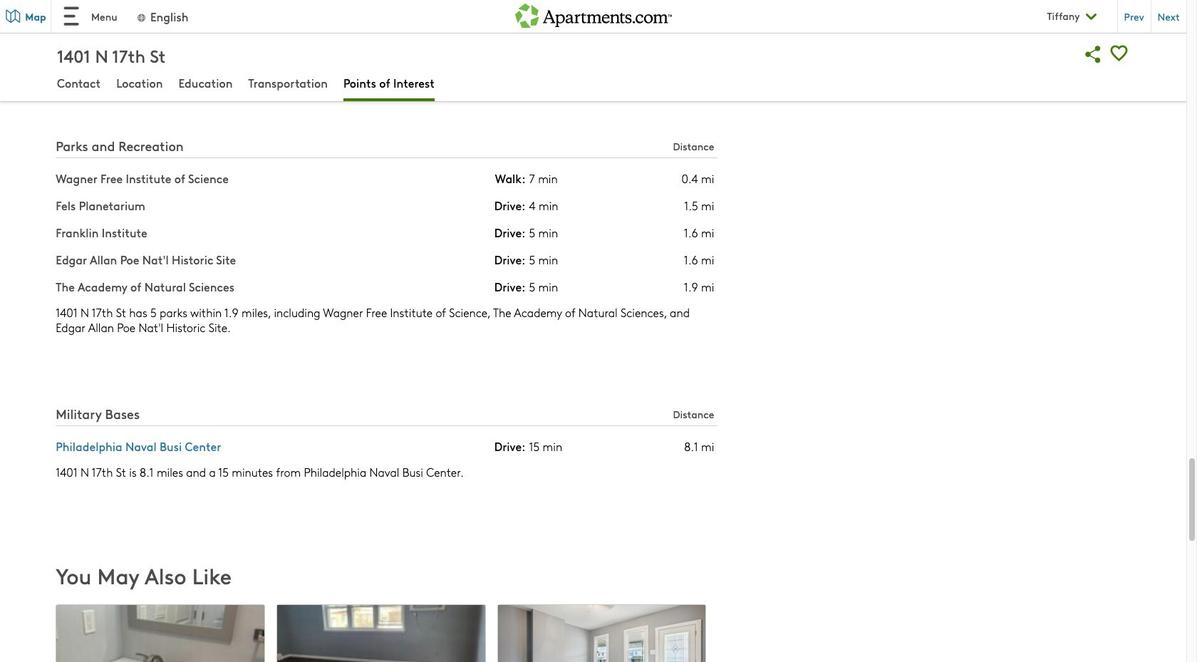 Task type: locate. For each thing, give the bounding box(es) containing it.
apartments.com logo image
[[515, 0, 672, 28]]



Task type: describe. For each thing, give the bounding box(es) containing it.
share listing image
[[1081, 41, 1106, 67]]



Task type: vqa. For each thing, say whether or not it's contained in the screenshot.
margin icon to the middle
no



